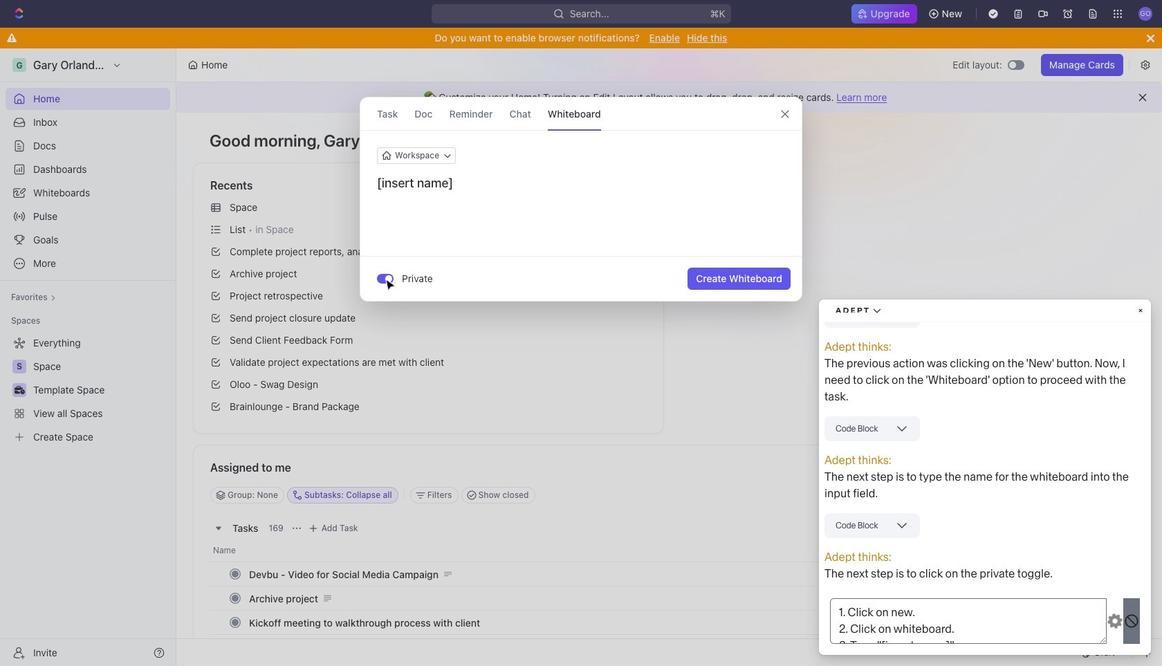 Task type: describe. For each thing, give the bounding box(es) containing it.
sidebar navigation
[[0, 48, 176, 666]]



Task type: locate. For each thing, give the bounding box(es) containing it.
tree inside sidebar navigation
[[6, 332, 170, 448]]

tree
[[6, 332, 170, 448]]

Name this Whiteboard... field
[[360, 175, 802, 192]]

alert
[[176, 82, 1162, 113]]

dialog
[[360, 97, 802, 302]]



Task type: vqa. For each thing, say whether or not it's contained in the screenshot.
Sidebar navigation
yes



